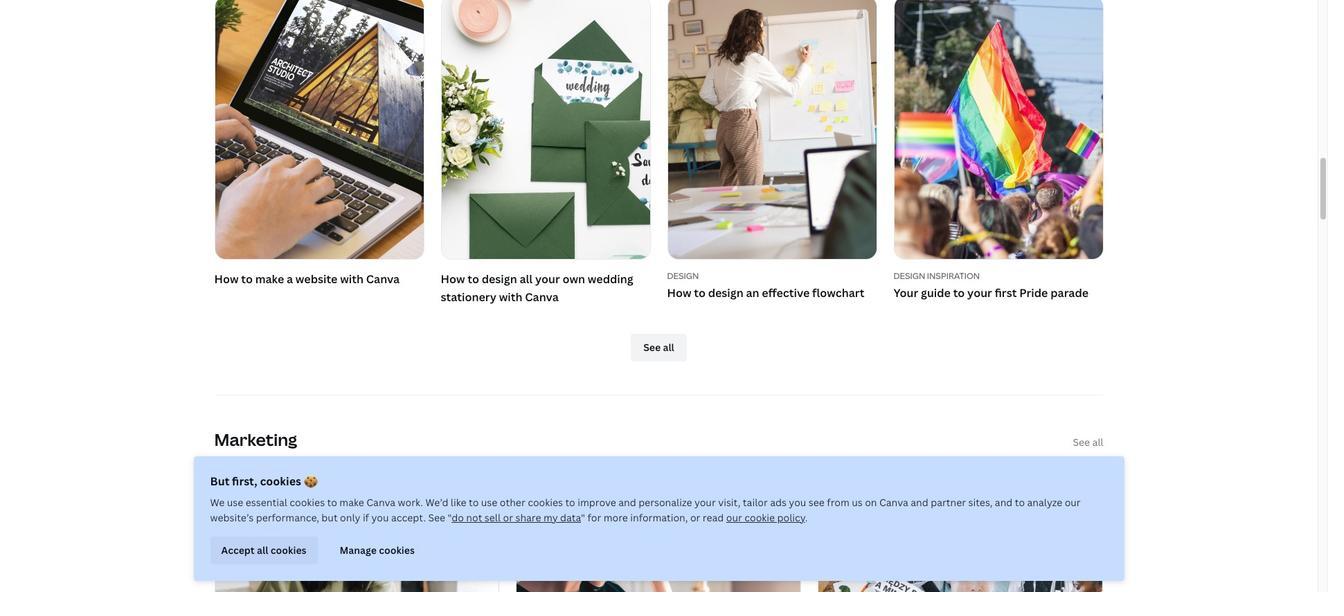 Task type: vqa. For each thing, say whether or not it's contained in the screenshot.
right the design
yes



Task type: describe. For each thing, give the bounding box(es) containing it.
wedding
[[588, 271, 634, 287]]

cookies up essential
[[260, 474, 301, 489]]

0 horizontal spatial you
[[372, 511, 389, 524]]

sites,
[[969, 496, 993, 509]]

how inside design how to design an effective flowchart
[[667, 285, 692, 300]]

how to design all your own wedding stationery with canva
[[441, 271, 634, 304]]

your inside we use essential cookies to make canva work. we'd like to use other cookies to improve and personalize your visit, tailor ads you see from us on canva and partner sites, and to analyze our website's performance, but only if you accept. see "
[[695, 496, 716, 509]]

do not sell or share my data " for more information, or read our cookie policy .
[[452, 511, 808, 524]]

accept all cookies button
[[210, 537, 318, 565]]

us
[[852, 496, 863, 509]]

how to design all your own wedding stationery with canva link
[[441, 0, 651, 309]]

first
[[995, 285, 1017, 300]]

how to design an effective flowchart link
[[667, 284, 877, 302]]

your inside how to design all your own wedding stationery with canva
[[535, 271, 560, 287]]

0 vertical spatial you
[[789, 496, 807, 509]]

0 vertical spatial see
[[1073, 436, 1090, 449]]

do not sell or share my data link
[[452, 511, 581, 524]]

only
[[340, 511, 360, 524]]

design how to design an effective flowchart
[[667, 270, 865, 300]]

all for accept all cookies
[[257, 544, 268, 557]]

manage cookies button
[[329, 537, 426, 565]]

we'd
[[426, 496, 448, 509]]

see all link
[[1073, 435, 1104, 450]]

my
[[544, 511, 558, 524]]

an
[[746, 285, 760, 300]]

effective
[[762, 285, 810, 300]]

cookies inside button
[[379, 544, 415, 557]]

3 and from the left
[[995, 496, 1013, 509]]

business coach presenting flowchart on board image
[[668, 0, 877, 259]]

all inside how to design all your own wedding stationery with canva
[[520, 271, 533, 287]]

crowd raising and holding rainbow gay and trans flags during a gay pride. image
[[895, 0, 1103, 259]]

if
[[363, 511, 369, 524]]

with inside how to design all your own wedding stationery with canva
[[499, 289, 523, 304]]

ads
[[770, 496, 787, 509]]

design for to
[[667, 270, 699, 282]]

tailor
[[743, 496, 768, 509]]

a
[[287, 271, 293, 287]]

read
[[703, 511, 724, 524]]

canva inside how to design all your own wedding stationery with canva
[[525, 289, 559, 304]]

accept.
[[391, 511, 426, 524]]

our inside we use essential cookies to make canva work. we'd like to use other cookies to improve and personalize your visit, tailor ads you see from us on canva and partner sites, and to analyze our website's performance, but only if you accept. see "
[[1065, 496, 1081, 509]]

how to make a website with canva
[[214, 271, 400, 287]]

flowchart
[[813, 285, 865, 300]]

parade
[[1051, 285, 1089, 300]]

first,
[[232, 474, 257, 489]]

data
[[560, 511, 581, 524]]

do
[[452, 511, 464, 524]]

all for see all
[[1093, 436, 1104, 449]]

information,
[[631, 511, 688, 524]]

accept all cookies
[[221, 544, 307, 557]]

website's
[[210, 511, 254, 524]]

inspiration
[[927, 270, 980, 282]]

your inside design inspiration your guide to your first pride parade
[[968, 285, 993, 300]]

how for how to design all your own wedding stationery with canva
[[441, 271, 465, 287]]

.
[[805, 511, 808, 524]]

0 vertical spatial make
[[255, 271, 284, 287]]

how to make a website with canva link
[[214, 0, 424, 291]]

essential
[[246, 496, 287, 509]]

analyze
[[1028, 496, 1063, 509]]

cookies down 🍪
[[290, 496, 325, 509]]



Task type: locate. For each thing, give the bounding box(es) containing it.
design inside design how to design an effective flowchart
[[708, 285, 744, 300]]

or
[[503, 511, 513, 524], [691, 511, 701, 524]]

see
[[1073, 436, 1090, 449], [428, 511, 445, 524]]

your left own
[[535, 271, 560, 287]]

your guide to your first pride parade link
[[894, 284, 1104, 302]]

to up but
[[327, 496, 337, 509]]

or left read
[[691, 511, 701, 524]]

2 and from the left
[[911, 496, 929, 509]]

our right analyze
[[1065, 496, 1081, 509]]

manage
[[340, 544, 377, 557]]

to inside how to design all your own wedding stationery with canva
[[468, 271, 479, 287]]

performance,
[[256, 511, 319, 524]]

sell
[[485, 511, 501, 524]]

manage cookies
[[340, 544, 415, 557]]

design inside design how to design an effective flowchart
[[667, 270, 699, 282]]

1 horizontal spatial use
[[481, 496, 498, 509]]

share
[[516, 511, 541, 524]]

or right 'sell' on the left
[[503, 511, 513, 524]]

1 horizontal spatial you
[[789, 496, 807, 509]]

to right like
[[469, 496, 479, 509]]

design for your
[[894, 270, 926, 282]]

to inside design inspiration your guide to your first pride parade
[[954, 285, 965, 300]]

you
[[789, 496, 807, 509], [372, 511, 389, 524]]

0 horizontal spatial your
[[535, 271, 560, 287]]

not
[[466, 511, 482, 524]]

design inspiration your guide to your first pride parade
[[894, 270, 1089, 300]]

cookies down accept.
[[379, 544, 415, 557]]

0 horizontal spatial use
[[227, 496, 243, 509]]

own
[[563, 271, 585, 287]]

0 horizontal spatial design
[[482, 271, 517, 287]]

see all
[[1073, 436, 1104, 449]]

design up stationery
[[482, 271, 517, 287]]

all
[[520, 271, 533, 287], [1093, 436, 1104, 449], [257, 544, 268, 557]]

we
[[210, 496, 225, 509]]

1 horizontal spatial with
[[499, 289, 523, 304]]

to left a
[[241, 271, 253, 287]]

accept
[[221, 544, 255, 557]]

your up read
[[695, 496, 716, 509]]

2 horizontal spatial how
[[667, 285, 692, 300]]

2 design from the left
[[894, 270, 926, 282]]

1 vertical spatial you
[[372, 511, 389, 524]]

make
[[255, 271, 284, 287], [340, 496, 364, 509]]

partner
[[931, 496, 966, 509]]

1 horizontal spatial "
[[581, 511, 585, 524]]

use up website's
[[227, 496, 243, 509]]

but first, cookies 🍪
[[210, 474, 318, 489]]

0 horizontal spatial our
[[726, 511, 742, 524]]

1 vertical spatial make
[[340, 496, 364, 509]]

0 horizontal spatial "
[[448, 511, 452, 524]]

see
[[809, 496, 825, 509]]

see inside we use essential cookies to make canva work. we'd like to use other cookies to improve and personalize your visit, tailor ads you see from us on canva and partner sites, and to analyze our website's performance, but only if you accept. see "
[[428, 511, 445, 524]]

policy
[[778, 511, 805, 524]]

cookie
[[745, 511, 775, 524]]

marketing
[[214, 428, 297, 451]]

cookies up my
[[528, 496, 563, 509]]

design
[[667, 270, 699, 282], [894, 270, 926, 282]]

your down "design inspiration" link
[[968, 285, 993, 300]]

1 vertical spatial see
[[428, 511, 445, 524]]

2 vertical spatial all
[[257, 544, 268, 557]]

but
[[322, 511, 338, 524]]

on
[[865, 496, 877, 509]]

cookies
[[260, 474, 301, 489], [290, 496, 325, 509], [528, 496, 563, 509], [271, 544, 307, 557], [379, 544, 415, 557]]

and left partner
[[911, 496, 929, 509]]

0 horizontal spatial or
[[503, 511, 513, 524]]

and right the sites,
[[995, 496, 1013, 509]]

design
[[482, 271, 517, 287], [708, 285, 744, 300]]

how inside how to design all your own wedding stationery with canva
[[441, 271, 465, 287]]

how for how to make a website with canva
[[214, 271, 239, 287]]

use
[[227, 496, 243, 509], [481, 496, 498, 509]]

to up stationery
[[468, 271, 479, 287]]

canva
[[366, 271, 400, 287], [525, 289, 559, 304], [367, 496, 396, 509], [880, 496, 909, 509]]

to inside design how to design an effective flowchart
[[694, 285, 706, 300]]

how inside how to make a website with canva link
[[214, 271, 239, 287]]

" left for
[[581, 511, 585, 524]]

1 horizontal spatial and
[[911, 496, 929, 509]]

you up policy
[[789, 496, 807, 509]]

0 horizontal spatial and
[[619, 496, 636, 509]]

design left an
[[708, 285, 744, 300]]

"
[[448, 511, 452, 524], [581, 511, 585, 524]]

we use essential cookies to make canva work. we'd like to use other cookies to improve and personalize your visit, tailor ads you see from us on canva and partner sites, and to analyze our website's performance, but only if you accept. see "
[[210, 496, 1081, 524]]

your
[[535, 271, 560, 287], [968, 285, 993, 300], [695, 496, 716, 509]]

for
[[588, 511, 601, 524]]

cookies inside button
[[271, 544, 307, 557]]

1 horizontal spatial make
[[340, 496, 364, 509]]

our
[[1065, 496, 1081, 509], [726, 511, 742, 524]]

0 horizontal spatial design
[[667, 270, 699, 282]]

1 vertical spatial all
[[1093, 436, 1104, 449]]

design inside design inspiration your guide to your first pride parade
[[894, 270, 926, 282]]

visit,
[[718, 496, 741, 509]]

1 and from the left
[[619, 496, 636, 509]]

design inspiration link
[[894, 270, 1104, 282]]

you right if
[[372, 511, 389, 524]]

0 horizontal spatial make
[[255, 271, 284, 287]]

and up 'do not sell or share my data " for more information, or read our cookie policy .'
[[619, 496, 636, 509]]

all inside button
[[257, 544, 268, 557]]

guide
[[921, 285, 951, 300]]

other
[[500, 496, 526, 509]]

our cookie policy link
[[726, 511, 805, 524]]

1 horizontal spatial design
[[708, 285, 744, 300]]

to up data
[[565, 496, 575, 509]]

2 use from the left
[[481, 496, 498, 509]]

make inside we use essential cookies to make canva work. we'd like to use other cookies to improve and personalize your visit, tailor ads you see from us on canva and partner sites, and to analyze our website's performance, but only if you accept. see "
[[340, 496, 364, 509]]

improve
[[578, 496, 616, 509]]

to
[[241, 271, 253, 287], [468, 271, 479, 287], [694, 285, 706, 300], [954, 285, 965, 300], [327, 496, 337, 509], [469, 496, 479, 509], [565, 496, 575, 509], [1015, 496, 1025, 509]]

1 " from the left
[[448, 511, 452, 524]]

but
[[210, 474, 230, 489]]

stationery
[[441, 289, 497, 304]]

from
[[827, 496, 850, 509]]

2 horizontal spatial and
[[995, 496, 1013, 509]]

how
[[214, 271, 239, 287], [441, 271, 465, 287], [667, 285, 692, 300]]

0 horizontal spatial all
[[257, 544, 268, 557]]

1 horizontal spatial all
[[520, 271, 533, 287]]

with right stationery
[[499, 289, 523, 304]]

like
[[451, 496, 467, 509]]

with
[[340, 271, 364, 287], [499, 289, 523, 304]]

to left an
[[694, 285, 706, 300]]

and
[[619, 496, 636, 509], [911, 496, 929, 509], [995, 496, 1013, 509]]

cookies down "performance,"
[[271, 544, 307, 557]]

0 vertical spatial our
[[1065, 496, 1081, 509]]

2 horizontal spatial all
[[1093, 436, 1104, 449]]

personalize
[[639, 496, 692, 509]]

design link
[[667, 270, 877, 282]]

1 design from the left
[[667, 270, 699, 282]]

2 " from the left
[[581, 511, 585, 524]]

1 horizontal spatial your
[[695, 496, 716, 509]]

0 vertical spatial all
[[520, 271, 533, 287]]

" inside we use essential cookies to make canva work. we'd like to use other cookies to improve and personalize your visit, tailor ads you see from us on canva and partner sites, and to analyze our website's performance, but only if you accept. see "
[[448, 511, 452, 524]]

your
[[894, 285, 919, 300]]

1 horizontal spatial how
[[441, 271, 465, 287]]

2 or from the left
[[691, 511, 701, 524]]

work.
[[398, 496, 423, 509]]

0 horizontal spatial with
[[340, 271, 364, 287]]

use up 'sell' on the left
[[481, 496, 498, 509]]

make left a
[[255, 271, 284, 287]]

1 vertical spatial our
[[726, 511, 742, 524]]

with right "website"
[[340, 271, 364, 287]]

1 horizontal spatial design
[[894, 270, 926, 282]]

1 horizontal spatial our
[[1065, 496, 1081, 509]]

to left analyze
[[1015, 496, 1025, 509]]

0 vertical spatial with
[[340, 271, 364, 287]]

🍪
[[304, 474, 318, 489]]

1 horizontal spatial or
[[691, 511, 701, 524]]

1 use from the left
[[227, 496, 243, 509]]

1 horizontal spatial see
[[1073, 436, 1090, 449]]

2 horizontal spatial your
[[968, 285, 993, 300]]

make up only
[[340, 496, 364, 509]]

pride
[[1020, 285, 1048, 300]]

more
[[604, 511, 628, 524]]

to down the inspiration
[[954, 285, 965, 300]]

0 horizontal spatial see
[[428, 511, 445, 524]]

design inside how to design all your own wedding stationery with canva
[[482, 271, 517, 287]]

" down like
[[448, 511, 452, 524]]

website
[[296, 271, 338, 287]]

our down visit,
[[726, 511, 742, 524]]

1 vertical spatial with
[[499, 289, 523, 304]]

1 or from the left
[[503, 511, 513, 524]]

0 horizontal spatial how
[[214, 271, 239, 287]]



